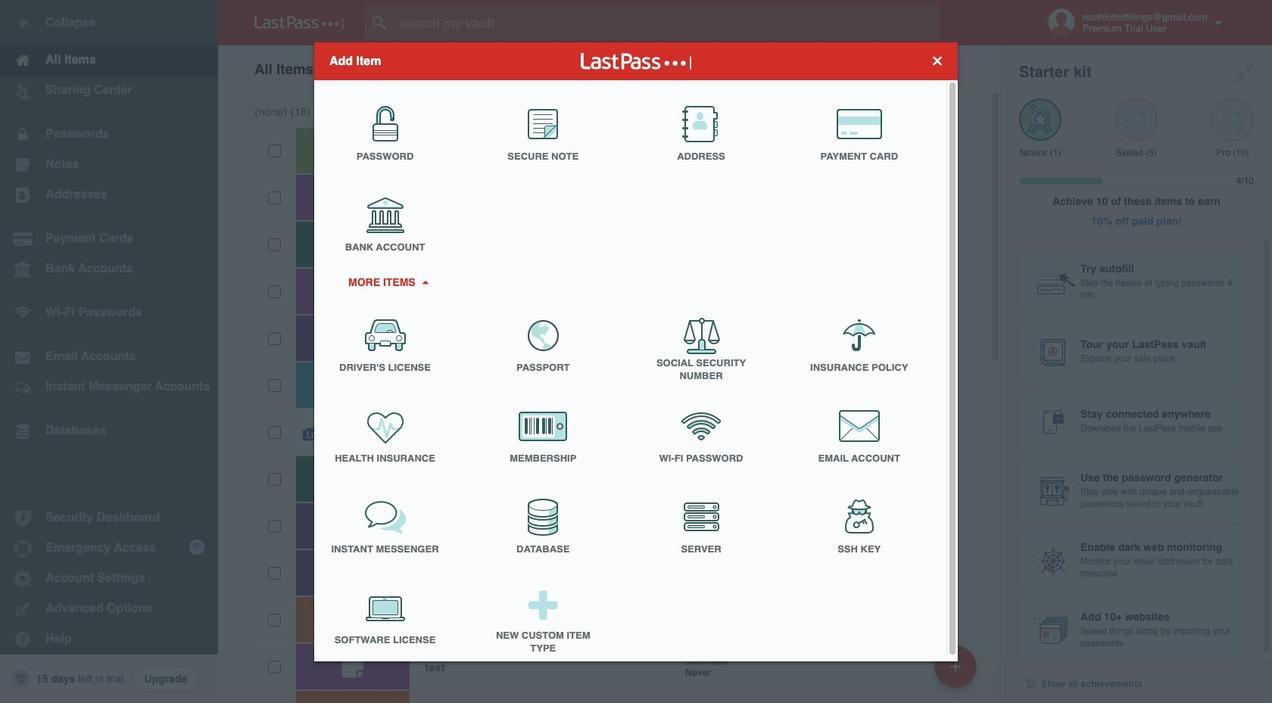 Task type: describe. For each thing, give the bounding box(es) containing it.
search my vault text field
[[365, 6, 970, 39]]

lastpass image
[[254, 16, 344, 30]]

Search search field
[[365, 6, 970, 39]]

caret right image
[[420, 280, 430, 284]]

main navigation navigation
[[0, 0, 218, 704]]



Task type: vqa. For each thing, say whether or not it's contained in the screenshot.
dialog
yes



Task type: locate. For each thing, give the bounding box(es) containing it.
new item navigation
[[929, 641, 986, 704]]

dialog
[[314, 42, 958, 666]]

new item image
[[950, 661, 961, 672]]

vault options navigation
[[218, 45, 1001, 91]]



